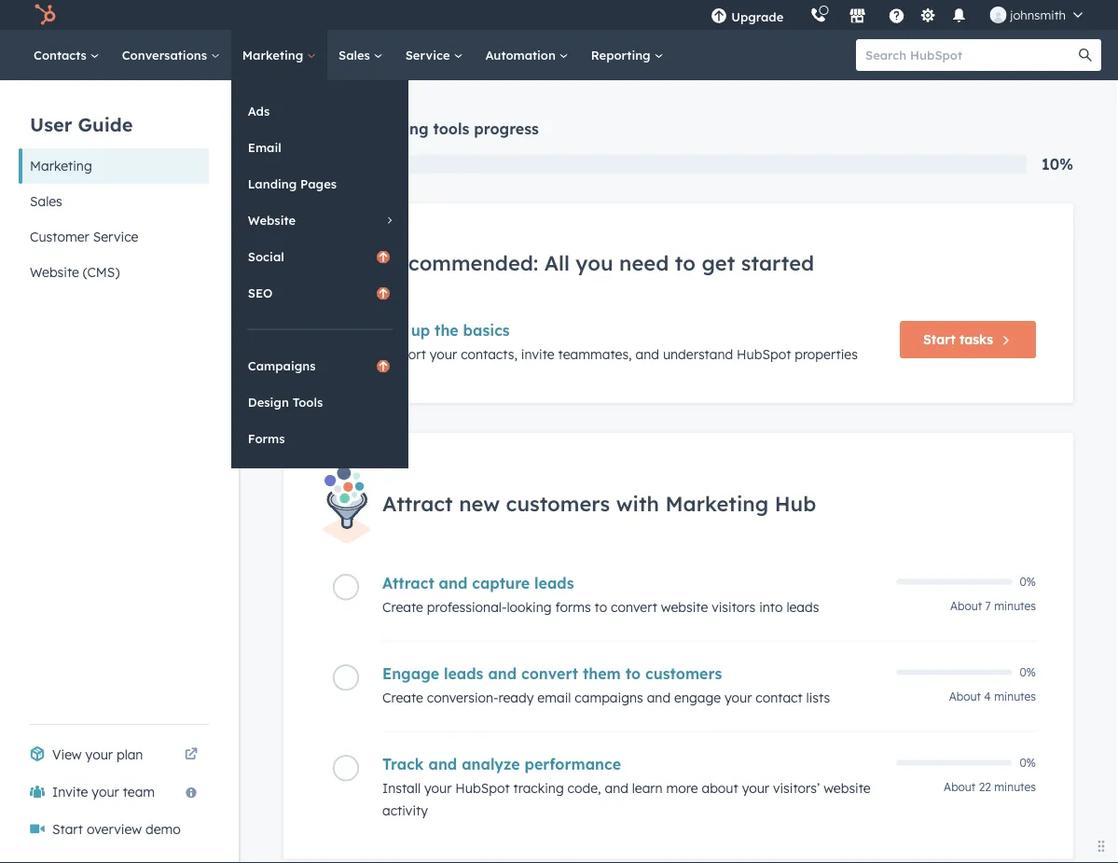Task type: locate. For each thing, give the bounding box(es) containing it.
start left tasks
[[924, 331, 956, 348]]

1 vertical spatial minutes
[[995, 689, 1037, 703]]

hub
[[775, 490, 817, 516]]

0 vertical spatial hubspot
[[737, 346, 791, 363]]

your left team
[[92, 784, 119, 800]]

menu containing johnsmith
[[698, 0, 1096, 30]]

1 vertical spatial to
[[595, 598, 608, 615]]

contacts,
[[461, 346, 518, 363]]

website down customer
[[30, 264, 79, 280]]

more
[[667, 779, 698, 796]]

1 horizontal spatial website
[[248, 212, 296, 228]]

1 vertical spatial convert
[[522, 664, 579, 682]]

minutes right 7
[[995, 598, 1037, 612]]

1 vertical spatial create
[[383, 689, 424, 705]]

create
[[383, 598, 424, 615], [383, 689, 424, 705]]

engage leads and convert them to customers button
[[383, 664, 885, 682]]

0 vertical spatial about
[[951, 598, 983, 612]]

1 horizontal spatial hubspot
[[737, 346, 791, 363]]

invite
[[521, 346, 555, 363]]

and right the track
[[429, 754, 457, 773]]

about
[[951, 598, 983, 612], [950, 689, 982, 703], [944, 779, 976, 793]]

team
[[123, 784, 155, 800]]

0 horizontal spatial customers
[[506, 490, 610, 516]]

about 4 minutes
[[950, 689, 1037, 703]]

website inside attract and capture leads create professional-looking forms to convert website visitors into leads
[[661, 598, 708, 615]]

up
[[411, 321, 430, 340]]

marketing link
[[231, 30, 328, 80]]

service down sales button
[[93, 229, 138, 245]]

leads right into
[[787, 598, 820, 615]]

about 22 minutes
[[944, 779, 1037, 793]]

progress
[[474, 119, 539, 138]]

1 attract from the top
[[383, 490, 453, 516]]

engage leads and convert them to customers create conversion-ready email campaigns and engage your contact lists
[[383, 664, 831, 705]]

your inside set up the basics import your contacts, invite teammates, and understand hubspot properties
[[430, 346, 457, 363]]

and down set up the basics button
[[636, 346, 660, 363]]

your right the install in the bottom left of the page
[[425, 779, 452, 796]]

1 vertical spatial attract
[[383, 573, 435, 592]]

2 0% from the top
[[1020, 665, 1037, 679]]

create inside engage leads and convert them to customers create conversion-ready email campaigns and engage your contact lists
[[383, 689, 424, 705]]

invite your team
[[52, 784, 155, 800]]

marketing menu
[[231, 80, 408, 468]]

started
[[742, 249, 815, 275]]

2 horizontal spatial leads
[[787, 598, 820, 615]]

tools
[[433, 119, 470, 138]]

attract for attract new customers with marketing hub
[[383, 490, 453, 516]]

track
[[383, 754, 424, 773]]

marketing down the user
[[30, 158, 92, 174]]

leads
[[535, 573, 574, 592], [787, 598, 820, 615], [444, 664, 484, 682]]

and up professional-
[[439, 573, 468, 592]]

forms
[[248, 431, 285, 446]]

1 vertical spatial website
[[824, 779, 871, 796]]

0 horizontal spatial sales
[[30, 193, 62, 209]]

view your plan link
[[19, 736, 209, 773]]

1 0% from the top
[[1020, 575, 1037, 589]]

service right sales "link" at the left
[[406, 47, 454, 63]]

about left 22
[[944, 779, 976, 793]]

invite your team button
[[19, 773, 209, 811]]

10%
[[1042, 155, 1074, 174]]

convert inside engage leads and convert them to customers create conversion-ready email campaigns and engage your contact lists
[[522, 664, 579, 682]]

start overview demo link
[[19, 811, 209, 848]]

0 vertical spatial attract
[[383, 490, 453, 516]]

about 7 minutes
[[951, 598, 1037, 612]]

professional-
[[427, 598, 507, 615]]

0 horizontal spatial leads
[[444, 664, 484, 682]]

3 minutes from the top
[[995, 779, 1037, 793]]

reporting
[[591, 47, 654, 63]]

website left 'visitors'
[[661, 598, 708, 615]]

notifications button
[[944, 0, 975, 30]]

john smith image
[[990, 7, 1007, 23]]

email
[[248, 139, 282, 155]]

sales
[[339, 47, 374, 63], [30, 193, 62, 209]]

johnsmith button
[[979, 0, 1094, 30]]

start for start overview demo
[[52, 821, 83, 837]]

your right engage
[[725, 689, 752, 705]]

1 vertical spatial leads
[[787, 598, 820, 615]]

analyze
[[462, 754, 520, 773]]

7
[[986, 598, 992, 612]]

1 minutes from the top
[[995, 598, 1037, 612]]

view your plan
[[52, 746, 143, 763]]

attract new customers with marketing hub
[[383, 490, 817, 516]]

upgrade image
[[711, 8, 728, 25]]

forms
[[556, 598, 591, 615]]

0% up about 4 minutes
[[1020, 665, 1037, 679]]

your
[[430, 346, 457, 363], [725, 689, 752, 705], [85, 746, 113, 763], [425, 779, 452, 796], [742, 779, 770, 796], [92, 784, 119, 800]]

sales up ads link on the top
[[339, 47, 374, 63]]

1 create from the top
[[383, 598, 424, 615]]

website
[[248, 212, 296, 228], [30, 264, 79, 280]]

2 attract from the top
[[383, 573, 435, 592]]

1 horizontal spatial start
[[924, 331, 956, 348]]

customers right new
[[506, 490, 610, 516]]

2 vertical spatial 0%
[[1020, 756, 1037, 770]]

minutes right 4 at the bottom
[[995, 689, 1037, 703]]

0 horizontal spatial start
[[52, 821, 83, 837]]

convert up email
[[522, 664, 579, 682]]

your inside view your plan link
[[85, 746, 113, 763]]

design
[[248, 394, 289, 410]]

website for website (cms)
[[30, 264, 79, 280]]

1 vertical spatial start
[[52, 821, 83, 837]]

2 create from the top
[[383, 689, 424, 705]]

2 minutes from the top
[[995, 689, 1037, 703]]

website right "visitors'" at the bottom
[[824, 779, 871, 796]]

0 horizontal spatial website
[[661, 598, 708, 615]]

2 horizontal spatial to
[[675, 249, 696, 275]]

minutes
[[995, 598, 1037, 612], [995, 689, 1037, 703], [995, 779, 1037, 793]]

1 vertical spatial customers
[[646, 664, 722, 682]]

website for website
[[248, 212, 296, 228]]

about left 4 at the bottom
[[950, 689, 982, 703]]

customers up engage
[[646, 664, 722, 682]]

your down the
[[430, 346, 457, 363]]

website
[[661, 598, 708, 615], [824, 779, 871, 796]]

landing pages link
[[231, 166, 408, 202]]

ads link
[[231, 93, 408, 129]]

campaigns
[[575, 689, 644, 705]]

to right forms
[[595, 598, 608, 615]]

0 horizontal spatial website
[[30, 264, 79, 280]]

user guide views element
[[19, 80, 209, 290]]

convert
[[611, 598, 658, 615], [522, 664, 579, 682]]

0 vertical spatial 0%
[[1020, 575, 1037, 589]]

1 horizontal spatial to
[[626, 664, 641, 682]]

plan
[[117, 746, 143, 763]]

reporting link
[[580, 30, 675, 80]]

0 vertical spatial website
[[661, 598, 708, 615]]

marketing right the your
[[352, 119, 429, 138]]

0 vertical spatial website
[[248, 212, 296, 228]]

your left plan
[[85, 746, 113, 763]]

0 vertical spatial create
[[383, 598, 424, 615]]

hubspot down analyze
[[456, 779, 510, 796]]

0% up about 22 minutes
[[1020, 756, 1037, 770]]

website inside website link
[[248, 212, 296, 228]]

start
[[924, 331, 956, 348], [52, 821, 83, 837]]

0% up about 7 minutes
[[1020, 575, 1037, 589]]

hubspot left properties
[[737, 346, 791, 363]]

0 vertical spatial start
[[924, 331, 956, 348]]

1 horizontal spatial sales
[[339, 47, 374, 63]]

your inside engage leads and convert them to customers create conversion-ready email campaigns and engage your contact lists
[[725, 689, 752, 705]]

your inside invite your team "button"
[[92, 784, 119, 800]]

to right them on the bottom of the page
[[626, 664, 641, 682]]

0 vertical spatial convert
[[611, 598, 658, 615]]

marketing inside 'button'
[[30, 158, 92, 174]]

2 vertical spatial to
[[626, 664, 641, 682]]

sales inside "link"
[[339, 47, 374, 63]]

sales button
[[19, 184, 209, 219]]

1 vertical spatial hubspot
[[456, 779, 510, 796]]

1 horizontal spatial website
[[824, 779, 871, 796]]

your marketing tools progress progress bar
[[284, 155, 358, 174]]

website inside website (cms) button
[[30, 264, 79, 280]]

view
[[52, 746, 82, 763]]

0 vertical spatial sales
[[339, 47, 374, 63]]

contact
[[756, 689, 803, 705]]

website inside track and analyze performance install your hubspot tracking code, and learn more about your visitors' website activity
[[824, 779, 871, 796]]

into
[[760, 598, 783, 615]]

0% for track and analyze performance
[[1020, 756, 1037, 770]]

start down invite
[[52, 821, 83, 837]]

0 vertical spatial service
[[406, 47, 454, 63]]

attract
[[383, 490, 453, 516], [383, 573, 435, 592]]

0 horizontal spatial hubspot
[[456, 779, 510, 796]]

minutes for engage leads and convert them to customers
[[995, 689, 1037, 703]]

attract inside attract and capture leads create professional-looking forms to convert website visitors into leads
[[383, 573, 435, 592]]

conversations
[[122, 47, 211, 63]]

attract up professional-
[[383, 573, 435, 592]]

leads up forms
[[535, 573, 574, 592]]

2 vertical spatial minutes
[[995, 779, 1037, 793]]

convert inside attract and capture leads create professional-looking forms to convert website visitors into leads
[[611, 598, 658, 615]]

0 vertical spatial leads
[[535, 573, 574, 592]]

hubspot inside track and analyze performance install your hubspot tracking code, and learn more about your visitors' website activity
[[456, 779, 510, 796]]

0 vertical spatial minutes
[[995, 598, 1037, 612]]

website down landing
[[248, 212, 296, 228]]

capture
[[472, 573, 530, 592]]

0 horizontal spatial service
[[93, 229, 138, 245]]

1 horizontal spatial service
[[406, 47, 454, 63]]

search image
[[1079, 49, 1093, 62]]

conversations link
[[111, 30, 231, 80]]

Search HubSpot search field
[[856, 39, 1085, 71]]

customer service
[[30, 229, 138, 245]]

hubspot image
[[34, 4, 56, 26]]

sales up customer
[[30, 193, 62, 209]]

and up ready
[[488, 664, 517, 682]]

marketing
[[242, 47, 307, 63], [352, 119, 429, 138], [30, 158, 92, 174], [666, 490, 769, 516]]

2 vertical spatial about
[[944, 779, 976, 793]]

about left 7
[[951, 598, 983, 612]]

visitors'
[[773, 779, 820, 796]]

service link
[[394, 30, 474, 80]]

2 vertical spatial leads
[[444, 664, 484, 682]]

create down engage
[[383, 689, 424, 705]]

social link
[[231, 239, 408, 274]]

email
[[538, 689, 571, 705]]

to
[[675, 249, 696, 275], [595, 598, 608, 615], [626, 664, 641, 682]]

1 vertical spatial about
[[950, 689, 982, 703]]

about for attract and capture leads
[[951, 598, 983, 612]]

tasks
[[960, 331, 994, 348]]

menu
[[698, 0, 1096, 30]]

link opens in a new window image
[[185, 744, 198, 766], [185, 748, 198, 761]]

leads up 'conversion-'
[[444, 664, 484, 682]]

3 0% from the top
[[1020, 756, 1037, 770]]

hubspot
[[737, 346, 791, 363], [456, 779, 510, 796]]

0 horizontal spatial to
[[595, 598, 608, 615]]

to left the get
[[675, 249, 696, 275]]

convert down attract and capture leads 'button'
[[611, 598, 658, 615]]

minutes right 22
[[995, 779, 1037, 793]]

recommended:
[[383, 249, 539, 275]]

landing pages
[[248, 176, 337, 191]]

create left professional-
[[383, 598, 424, 615]]

hubspot inside set up the basics import your contacts, invite teammates, and understand hubspot properties
[[737, 346, 791, 363]]

attract left new
[[383, 490, 453, 516]]

start inside button
[[924, 331, 956, 348]]

teammates,
[[558, 346, 632, 363]]

1 horizontal spatial convert
[[611, 598, 658, 615]]

and inside set up the basics import your contacts, invite teammates, and understand hubspot properties
[[636, 346, 660, 363]]

1 vertical spatial service
[[93, 229, 138, 245]]

0 horizontal spatial convert
[[522, 664, 579, 682]]

(cms)
[[83, 264, 120, 280]]

1 vertical spatial website
[[30, 264, 79, 280]]

1 horizontal spatial customers
[[646, 664, 722, 682]]

1 vertical spatial 0%
[[1020, 665, 1037, 679]]

1 vertical spatial sales
[[30, 193, 62, 209]]



Task type: describe. For each thing, give the bounding box(es) containing it.
leads inside engage leads and convert them to customers create conversion-ready email campaigns and engage your contact lists
[[444, 664, 484, 682]]

contacts
[[34, 47, 90, 63]]

conversion-
[[427, 689, 499, 705]]

to inside attract and capture leads create professional-looking forms to convert website visitors into leads
[[595, 598, 608, 615]]

install
[[383, 779, 421, 796]]

looking
[[507, 598, 552, 615]]

engage
[[675, 689, 721, 705]]

search button
[[1070, 39, 1102, 71]]

4
[[985, 689, 992, 703]]

landing
[[248, 176, 297, 191]]

calling icon button
[[803, 3, 834, 27]]

need
[[620, 249, 669, 275]]

track and analyze performance button
[[383, 754, 885, 773]]

marketing up ads
[[242, 47, 307, 63]]

start tasks button
[[900, 321, 1037, 358]]

sales inside button
[[30, 193, 62, 209]]

1 link opens in a new window image from the top
[[185, 744, 198, 766]]

about for engage leads and convert them to customers
[[950, 689, 982, 703]]

ads
[[248, 103, 270, 118]]

ready
[[499, 689, 534, 705]]

get
[[702, 249, 735, 275]]

design tools
[[248, 394, 323, 410]]

customers inside engage leads and convert them to customers create conversion-ready email campaigns and engage your contact lists
[[646, 664, 722, 682]]

lists
[[807, 689, 831, 705]]

automation link
[[474, 30, 580, 80]]

0 vertical spatial to
[[675, 249, 696, 275]]

automation
[[486, 47, 560, 63]]

0% for attract and capture leads
[[1020, 575, 1037, 589]]

the
[[435, 321, 459, 340]]

understand
[[663, 346, 733, 363]]

code,
[[568, 779, 601, 796]]

marketing button
[[19, 148, 209, 184]]

tools
[[293, 394, 323, 410]]

customer service button
[[19, 219, 209, 255]]

start overview demo
[[52, 821, 181, 837]]

email link
[[231, 130, 408, 165]]

guide
[[78, 112, 133, 136]]

campaigns link
[[231, 348, 408, 383]]

tracking
[[514, 779, 564, 796]]

set up the basics button
[[383, 321, 885, 340]]

basics
[[463, 321, 510, 340]]

user
[[30, 112, 72, 136]]

overview
[[87, 821, 142, 837]]

minutes for attract and capture leads
[[995, 598, 1037, 612]]

visitors
[[712, 598, 756, 615]]

your marketing tools progress
[[313, 119, 539, 138]]

invite
[[52, 784, 88, 800]]

johnsmith
[[1011, 7, 1066, 22]]

website link
[[231, 202, 408, 238]]

0% for engage leads and convert them to customers
[[1020, 665, 1037, 679]]

with
[[616, 490, 660, 516]]

settings image
[[920, 8, 937, 25]]

and down engage leads and convert them to customers button
[[647, 689, 671, 705]]

calling icon image
[[810, 7, 827, 24]]

track and analyze performance install your hubspot tracking code, and learn more about your visitors' website activity
[[383, 754, 871, 818]]

help image
[[889, 8, 905, 25]]

service inside service link
[[406, 47, 454, 63]]

set
[[383, 321, 407, 340]]

attract and capture leads create professional-looking forms to convert website visitors into leads
[[383, 573, 820, 615]]

2 link opens in a new window image from the top
[[185, 748, 198, 761]]

demo
[[145, 821, 181, 837]]

your
[[313, 119, 348, 138]]

hubspot link
[[22, 4, 70, 26]]

to inside engage leads and convert them to customers create conversion-ready email campaigns and engage your contact lists
[[626, 664, 641, 682]]

all
[[545, 249, 570, 275]]

about
[[702, 779, 739, 796]]

import
[[383, 346, 426, 363]]

minutes for track and analyze performance
[[995, 779, 1037, 793]]

them
[[583, 664, 621, 682]]

properties
[[795, 346, 858, 363]]

service inside "customer service" 'button'
[[93, 229, 138, 245]]

design tools link
[[231, 384, 408, 420]]

contacts link
[[22, 30, 111, 80]]

learn
[[632, 779, 663, 796]]

and inside attract and capture leads create professional-looking forms to convert website visitors into leads
[[439, 573, 468, 592]]

marketplaces button
[[838, 0, 877, 30]]

1 horizontal spatial leads
[[535, 573, 574, 592]]

22
[[979, 779, 992, 793]]

marketplaces image
[[849, 8, 866, 25]]

seo link
[[231, 275, 408, 311]]

and down the track and analyze performance button
[[605, 779, 629, 796]]

0 vertical spatial customers
[[506, 490, 610, 516]]

notifications image
[[951, 8, 968, 25]]

sales link
[[328, 30, 394, 80]]

help button
[[881, 0, 913, 30]]

create inside attract and capture leads create professional-looking forms to convert website visitors into leads
[[383, 598, 424, 615]]

your right about
[[742, 779, 770, 796]]

marketing left hub
[[666, 490, 769, 516]]

social
[[248, 249, 284, 264]]

engage
[[383, 664, 440, 682]]

performance
[[525, 754, 621, 773]]

attract for attract and capture leads create professional-looking forms to convert website visitors into leads
[[383, 573, 435, 592]]

activity
[[383, 802, 428, 818]]

website (cms) button
[[19, 255, 209, 290]]

settings link
[[916, 5, 940, 25]]

about for track and analyze performance
[[944, 779, 976, 793]]

campaigns
[[248, 358, 316, 373]]

seo
[[248, 285, 273, 300]]

customer
[[30, 229, 89, 245]]

new
[[459, 490, 500, 516]]

forms link
[[231, 421, 408, 456]]

start for start tasks
[[924, 331, 956, 348]]



Task type: vqa. For each thing, say whether or not it's contained in the screenshot.
YOUR MARKETING TOOLS PROGRESS progress bar at the left top of page
yes



